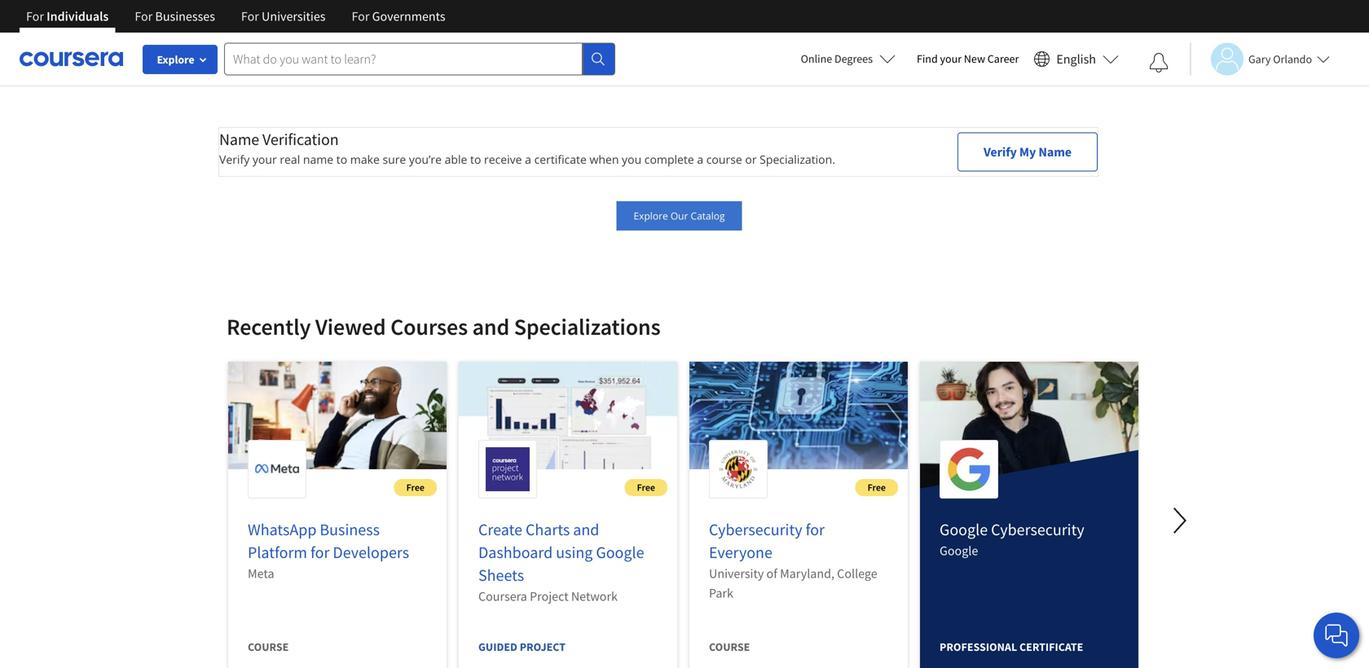 Task type: vqa. For each thing, say whether or not it's contained in the screenshot.
PROFICIENCY
no



Task type: describe. For each thing, give the bounding box(es) containing it.
1 to from the left
[[337, 152, 347, 167]]

verification
[[263, 129, 339, 150]]

show notifications image
[[1150, 53, 1169, 73]]

able
[[445, 152, 467, 167]]

individuals
[[47, 8, 109, 24]]

gary
[[1249, 52, 1271, 66]]

course
[[707, 152, 743, 167]]

course for for
[[248, 640, 289, 655]]

or
[[745, 152, 757, 167]]

of
[[767, 566, 778, 582]]

guided project
[[479, 640, 566, 655]]

career
[[988, 51, 1019, 66]]

specialization.
[[760, 152, 836, 167]]

explore for explore
[[157, 52, 194, 67]]

catalog
[[691, 209, 725, 223]]

courses
[[391, 313, 468, 341]]

0 vertical spatial your
[[940, 51, 962, 66]]

complete
[[645, 152, 694, 167]]

degrees
[[835, 51, 873, 66]]

real
[[280, 152, 300, 167]]

name inside name verification verify your real name to make sure you're able to receive a certificate when you complete a course or specialization.
[[219, 129, 259, 150]]

for inside "whatsapp business platform for developers meta"
[[311, 543, 330, 563]]

online degrees
[[801, 51, 873, 66]]

coursera image
[[20, 46, 123, 72]]

your inside name verification verify your real name to make sure you're able to receive a certificate when you complete a course or specialization.
[[253, 152, 277, 167]]

create
[[479, 520, 523, 540]]

sheets
[[479, 565, 524, 586]]

explore for explore our catalog
[[634, 209, 668, 223]]

find
[[917, 51, 938, 66]]

chat with us image
[[1324, 623, 1350, 649]]

explore our catalog
[[634, 209, 725, 223]]

for for individuals
[[26, 8, 44, 24]]

businesses
[[155, 8, 215, 24]]

for universities
[[241, 8, 326, 24]]

for for universities
[[241, 8, 259, 24]]

1 vertical spatial project
[[520, 640, 566, 655]]

governments
[[372, 8, 446, 24]]

english
[[1057, 51, 1097, 67]]

network
[[571, 589, 618, 605]]

for for businesses
[[135, 8, 153, 24]]

my
[[1020, 144, 1036, 160]]

course for university
[[709, 640, 750, 655]]

project inside create charts and dashboard using google sheets coursera project network
[[530, 589, 569, 605]]

college
[[837, 566, 878, 582]]

our
[[671, 209, 688, 223]]

certificate
[[1020, 640, 1084, 655]]

platform
[[248, 543, 307, 563]]

developers
[[333, 543, 409, 563]]

cybersecurity for everyone link
[[709, 520, 825, 563]]

cybersecurity inside google cybersecurity google
[[992, 520, 1085, 540]]

whatsapp
[[248, 520, 317, 540]]

for individuals
[[26, 8, 109, 24]]

verify my name
[[984, 144, 1072, 160]]

charts
[[526, 520, 570, 540]]

free for whatsapp business platform for developers
[[407, 481, 425, 494]]

create charts and dashboard using google sheets link
[[479, 520, 645, 586]]

dashboard
[[479, 543, 553, 563]]



Task type: locate. For each thing, give the bounding box(es) containing it.
for for governments
[[352, 8, 370, 24]]

course down the 'meta'
[[248, 640, 289, 655]]

1 horizontal spatial your
[[940, 51, 962, 66]]

1 horizontal spatial cybersecurity
[[992, 520, 1085, 540]]

name right my
[[1039, 144, 1072, 160]]

1 vertical spatial explore
[[634, 209, 668, 223]]

to right able
[[470, 152, 481, 167]]

recently
[[227, 313, 311, 341]]

universities
[[262, 8, 326, 24]]

1 horizontal spatial for
[[806, 520, 825, 540]]

0 horizontal spatial name
[[219, 129, 259, 150]]

1 vertical spatial your
[[253, 152, 277, 167]]

cybersecurity
[[709, 520, 803, 540], [992, 520, 1085, 540]]

your left real
[[253, 152, 277, 167]]

1 horizontal spatial to
[[470, 152, 481, 167]]

explore inside explore our catalog 'link'
[[634, 209, 668, 223]]

1 horizontal spatial verify
[[984, 144, 1017, 160]]

name verification verify your real name to make sure you're able to receive a certificate when you complete a course or specialization.
[[219, 129, 836, 167]]

verify my name link
[[958, 132, 1098, 172]]

0 horizontal spatial explore
[[157, 52, 194, 67]]

project left the network
[[530, 589, 569, 605]]

1 horizontal spatial course
[[709, 640, 750, 655]]

2 for from the left
[[135, 8, 153, 24]]

google
[[940, 520, 988, 540], [596, 543, 645, 563], [940, 543, 979, 559]]

for left governments
[[352, 8, 370, 24]]

free for cybersecurity for everyone
[[868, 481, 886, 494]]

whatsapp business platform for developers link
[[248, 520, 409, 563]]

gary orlando button
[[1190, 43, 1331, 75]]

for
[[26, 8, 44, 24], [135, 8, 153, 24], [241, 8, 259, 24], [352, 8, 370, 24]]

1 a from the left
[[525, 152, 532, 167]]

certificate
[[535, 152, 587, 167]]

None search field
[[224, 43, 616, 75]]

1 course from the left
[[248, 640, 289, 655]]

and up using
[[573, 520, 600, 540]]

1 cybersecurity from the left
[[709, 520, 803, 540]]

1 horizontal spatial explore
[[634, 209, 668, 223]]

your right find
[[940, 51, 962, 66]]

new
[[964, 51, 986, 66]]

for left businesses
[[135, 8, 153, 24]]

online degrees button
[[788, 41, 909, 77]]

project
[[530, 589, 569, 605], [520, 640, 566, 655]]

1 horizontal spatial name
[[1039, 144, 1072, 160]]

name
[[219, 129, 259, 150], [1039, 144, 1072, 160]]

verify left real
[[219, 152, 250, 167]]

0 horizontal spatial free
[[407, 481, 425, 494]]

0 vertical spatial for
[[806, 520, 825, 540]]

for left universities
[[241, 8, 259, 24]]

3 free from the left
[[868, 481, 886, 494]]

What do you want to learn? text field
[[224, 43, 583, 75]]

university
[[709, 566, 764, 582]]

a
[[525, 152, 532, 167], [697, 152, 704, 167]]

english button
[[1028, 33, 1126, 86]]

for left individuals
[[26, 8, 44, 24]]

for down the business
[[311, 543, 330, 563]]

cybersecurity inside the cybersecurity for everyone university of maryland, college park
[[709, 520, 803, 540]]

for
[[806, 520, 825, 540], [311, 543, 330, 563]]

name left verification
[[219, 129, 259, 150]]

coursera
[[479, 589, 527, 605]]

explore button
[[143, 45, 218, 74]]

using
[[556, 543, 593, 563]]

orlando
[[1274, 52, 1313, 66]]

0 horizontal spatial your
[[253, 152, 277, 167]]

1 horizontal spatial free
[[637, 481, 656, 494]]

make
[[350, 152, 380, 167]]

2 course from the left
[[709, 640, 750, 655]]

free for create charts and dashboard using google sheets
[[637, 481, 656, 494]]

0 horizontal spatial verify
[[219, 152, 250, 167]]

for inside the cybersecurity for everyone university of maryland, college park
[[806, 520, 825, 540]]

project right guided
[[520, 640, 566, 655]]

banner navigation
[[13, 0, 459, 33]]

next slide image
[[1161, 501, 1200, 541]]

maryland,
[[780, 566, 835, 582]]

find your new career link
[[909, 49, 1028, 69]]

receive
[[484, 152, 522, 167]]

sure
[[383, 152, 406, 167]]

2 cybersecurity from the left
[[992, 520, 1085, 540]]

1 vertical spatial and
[[573, 520, 600, 540]]

0 horizontal spatial to
[[337, 152, 347, 167]]

1 horizontal spatial and
[[573, 520, 600, 540]]

your
[[940, 51, 962, 66], [253, 152, 277, 167]]

guided
[[479, 640, 518, 655]]

a right the receive
[[525, 152, 532, 167]]

for businesses
[[135, 8, 215, 24]]

explore inside popup button
[[157, 52, 194, 67]]

google inside create charts and dashboard using google sheets coursera project network
[[596, 543, 645, 563]]

0 horizontal spatial for
[[311, 543, 330, 563]]

everyone
[[709, 543, 773, 563]]

for governments
[[352, 8, 446, 24]]

3 for from the left
[[241, 8, 259, 24]]

verify inside name verification verify your real name to make sure you're able to receive a certificate when you complete a course or specialization.
[[219, 152, 250, 167]]

create charts and dashboard using google sheets coursera project network
[[479, 520, 645, 605]]

1 for from the left
[[26, 8, 44, 24]]

0 horizontal spatial course
[[248, 640, 289, 655]]

business
[[320, 520, 380, 540]]

explore left the our
[[634, 209, 668, 223]]

google cybersecurity google
[[940, 520, 1085, 559]]

4 for from the left
[[352, 8, 370, 24]]

and
[[473, 313, 510, 341], [573, 520, 600, 540]]

0 horizontal spatial cybersecurity
[[709, 520, 803, 540]]

you're
[[409, 152, 442, 167]]

recently viewed courses and specializations carousel element
[[219, 263, 1370, 669]]

0 vertical spatial and
[[473, 313, 510, 341]]

and inside create charts and dashboard using google sheets coursera project network
[[573, 520, 600, 540]]

verify
[[984, 144, 1017, 160], [219, 152, 250, 167]]

0 vertical spatial explore
[[157, 52, 194, 67]]

2 free from the left
[[637, 481, 656, 494]]

free
[[407, 481, 425, 494], [637, 481, 656, 494], [868, 481, 886, 494]]

explore
[[157, 52, 194, 67], [634, 209, 668, 223]]

to
[[337, 152, 347, 167], [470, 152, 481, 167]]

explore down the for businesses
[[157, 52, 194, 67]]

2 horizontal spatial free
[[868, 481, 886, 494]]

1 vertical spatial for
[[311, 543, 330, 563]]

course down park
[[709, 640, 750, 655]]

viewed
[[315, 313, 386, 341]]

explore our catalog link
[[617, 201, 742, 231]]

recently viewed courses and specializations
[[227, 313, 661, 341]]

0 vertical spatial project
[[530, 589, 569, 605]]

0 horizontal spatial a
[[525, 152, 532, 167]]

cybersecurity for everyone university of maryland, college park
[[709, 520, 878, 602]]

a left course
[[697, 152, 704, 167]]

course
[[248, 640, 289, 655], [709, 640, 750, 655]]

verify left my
[[984, 144, 1017, 160]]

park
[[709, 585, 734, 602]]

for up maryland,
[[806, 520, 825, 540]]

2 a from the left
[[697, 152, 704, 167]]

0 horizontal spatial and
[[473, 313, 510, 341]]

to left 'make'
[[337, 152, 347, 167]]

name
[[303, 152, 334, 167]]

you
[[622, 152, 642, 167]]

gary orlando
[[1249, 52, 1313, 66]]

meta
[[248, 566, 274, 582]]

find your new career
[[917, 51, 1019, 66]]

online
[[801, 51, 833, 66]]

professional
[[940, 640, 1018, 655]]

and right the courses
[[473, 313, 510, 341]]

2 to from the left
[[470, 152, 481, 167]]

when
[[590, 152, 619, 167]]

1 free from the left
[[407, 481, 425, 494]]

specializations
[[514, 313, 661, 341]]

professional certificate
[[940, 640, 1084, 655]]

1 horizontal spatial a
[[697, 152, 704, 167]]

whatsapp business platform for developers meta
[[248, 520, 409, 582]]

google cybersecurity link
[[940, 520, 1085, 540]]



